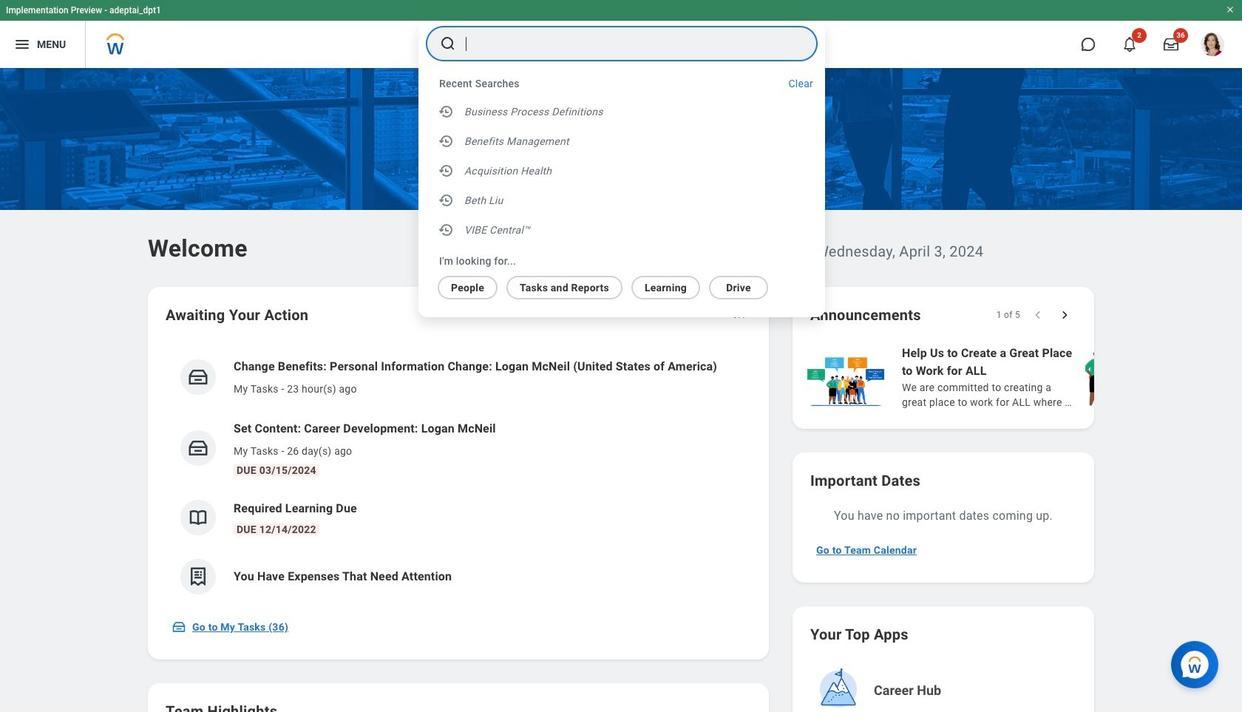 Task type: vqa. For each thing, say whether or not it's contained in the screenshot.
Reynolds
no



Task type: describe. For each thing, give the bounding box(es) containing it.
1 horizontal spatial inbox image
[[187, 366, 209, 388]]

justify image
[[13, 36, 31, 53]]

search image
[[439, 35, 457, 53]]

notifications large image
[[1123, 37, 1138, 52]]

1 list box from the top
[[419, 97, 826, 248]]

chevron left small image
[[1031, 308, 1046, 323]]

profile logan mcneil image
[[1201, 33, 1225, 59]]

dashboard expenses image
[[187, 566, 209, 588]]

1 time image from the top
[[438, 103, 456, 121]]

3 time image from the top
[[438, 192, 456, 209]]

close environment banner image
[[1227, 5, 1235, 14]]

1 horizontal spatial list
[[805, 343, 1243, 411]]



Task type: locate. For each thing, give the bounding box(es) containing it.
2 time image from the top
[[438, 132, 456, 150]]

None search field
[[419, 21, 826, 317]]

related actions image
[[732, 309, 747, 324]]

0 horizontal spatial list
[[166, 346, 752, 607]]

0 vertical spatial inbox image
[[187, 366, 209, 388]]

time image
[[438, 162, 456, 180]]

inbox image
[[187, 437, 209, 459]]

4 time image from the top
[[438, 221, 456, 239]]

list
[[805, 343, 1243, 411], [166, 346, 752, 607]]

list box
[[419, 97, 826, 248], [419, 270, 808, 300]]

chevron right small image
[[1058, 308, 1073, 323]]

0 horizontal spatial inbox image
[[172, 620, 186, 635]]

2 list box from the top
[[419, 270, 808, 300]]

inbox image
[[187, 366, 209, 388], [172, 620, 186, 635]]

0 vertical spatial list box
[[419, 97, 826, 248]]

Search Workday  search field
[[466, 27, 787, 60]]

main content
[[0, 68, 1243, 712]]

time image
[[438, 103, 456, 121], [438, 132, 456, 150], [438, 192, 456, 209], [438, 221, 456, 239]]

1 vertical spatial list box
[[419, 270, 808, 300]]

status
[[997, 309, 1021, 321]]

1 vertical spatial inbox image
[[172, 620, 186, 635]]

inbox large image
[[1164, 37, 1179, 52]]

banner
[[0, 0, 1243, 68]]

book open image
[[187, 507, 209, 529]]



